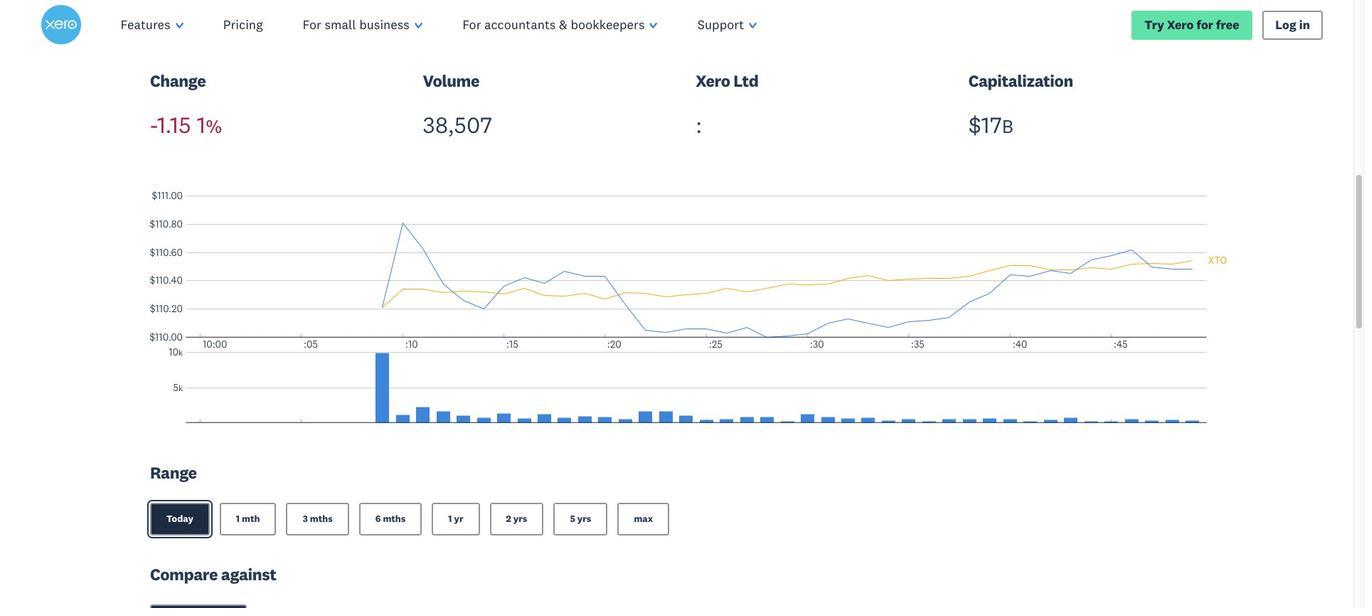Task type: locate. For each thing, give the bounding box(es) containing it.
0 horizontal spatial yrs
[[513, 513, 527, 525]]

2 mths from the left
[[383, 513, 406, 525]]

00 right the "111"
[[171, 190, 183, 202]]

k inside 10 k
[[178, 348, 183, 358]]

$
[[969, 110, 981, 139], [152, 190, 157, 202], [150, 218, 155, 231], [150, 246, 155, 259], [150, 274, 155, 287], [150, 303, 155, 315], [149, 331, 155, 344]]

1 110 from the top
[[155, 218, 168, 231]]

1 mths from the left
[[310, 513, 333, 525]]

0 horizontal spatial for
[[303, 16, 321, 33]]

1 left yr
[[448, 513, 452, 525]]

compare against
[[150, 564, 276, 585]]

$ left b
[[969, 110, 981, 139]]

110 left 40
[[155, 274, 169, 287]]

try xero for free link
[[1132, 10, 1252, 40]]

110 down $ 110 . 20
[[155, 331, 168, 344]]

1 horizontal spatial yrs
[[577, 513, 591, 525]]

1 yrs from the left
[[513, 513, 527, 525]]

1 00 from the top
[[171, 190, 183, 202]]

1
[[157, 110, 165, 139], [197, 110, 206, 139], [236, 513, 240, 525], [448, 513, 452, 525]]

110 left '60'
[[155, 246, 169, 259]]

. down $ 110 . 40
[[169, 303, 172, 315]]

k for 10
[[178, 348, 183, 358]]

for accountants & bookkeepers
[[462, 16, 645, 33]]

$ 110 . 40
[[150, 274, 183, 287]]

. for $ 110 . 40
[[169, 274, 171, 287]]

ltd
[[733, 71, 759, 91]]

log
[[1275, 17, 1296, 32]]

support button
[[678, 0, 777, 50]]

&
[[559, 16, 568, 33]]

5 down 10 k
[[173, 382, 178, 394]]

5 inside 5 yrs button
[[570, 513, 575, 525]]

$ for $ 110 . 60
[[150, 246, 155, 259]]

yrs
[[513, 513, 527, 525], [577, 513, 591, 525]]

in
[[1299, 17, 1310, 32]]

b
[[1002, 115, 1014, 138]]

. up the 10
[[168, 331, 171, 344]]

5 110 from the top
[[155, 331, 168, 344]]

compare
[[150, 564, 218, 585]]

pricing
[[223, 16, 263, 33]]

2 yrs
[[506, 513, 527, 525]]

. for $ 110 . 20
[[169, 303, 172, 315]]

1 horizontal spatial mths
[[383, 513, 406, 525]]

5 right 2 yrs
[[570, 513, 575, 525]]

110 left 80
[[155, 218, 168, 231]]

1 k from the top
[[178, 348, 183, 358]]

00 up 10 k
[[171, 331, 183, 344]]

1 for from the left
[[303, 16, 321, 33]]

1 horizontal spatial xero
[[1167, 17, 1194, 32]]

today
[[166, 513, 193, 525]]

00
[[171, 190, 183, 202], [171, 331, 183, 344]]

5 yrs
[[570, 513, 591, 525]]

for
[[303, 16, 321, 33], [462, 16, 481, 33]]

. down $ 110 . 60
[[169, 274, 171, 287]]

1 vertical spatial 5
[[570, 513, 575, 525]]

k inside 5 k
[[178, 384, 183, 394]]

k down 10 k
[[178, 384, 183, 394]]

for for for accountants & bookkeepers
[[462, 16, 481, 33]]

$ 110 . 20
[[150, 303, 183, 315]]

$ left '60'
[[150, 246, 155, 259]]

$ 110 . 00
[[149, 331, 183, 344]]

yrs right 2
[[513, 513, 527, 525]]

for accountants & bookkeepers button
[[442, 0, 678, 50]]

for left "accountants"
[[462, 16, 481, 33]]

$ for $ 110 . 00
[[149, 331, 155, 344]]

. up $ 110 . 40
[[169, 246, 171, 259]]

xero inside "try xero for free" link
[[1167, 17, 1194, 32]]

5 yrs button
[[554, 503, 608, 535]]

against
[[221, 564, 276, 585]]

1 vertical spatial k
[[178, 384, 183, 394]]

110
[[155, 218, 168, 231], [155, 246, 169, 259], [155, 274, 169, 287], [155, 303, 169, 315], [155, 331, 168, 344]]

. for $ 110 . 00
[[168, 331, 171, 344]]

1 . 15 1 %
[[157, 110, 222, 139]]

$ left the 20
[[150, 303, 155, 315]]

2 for from the left
[[462, 16, 481, 33]]

0 vertical spatial k
[[178, 348, 183, 358]]

$ down $ 110 . 20
[[149, 331, 155, 344]]

xero left "for"
[[1167, 17, 1194, 32]]

yrs left max
[[577, 513, 591, 525]]

0 horizontal spatial mths
[[310, 513, 333, 525]]

1 for mth
[[236, 513, 240, 525]]

0 horizontal spatial xero
[[696, 71, 730, 91]]

0 vertical spatial 5
[[173, 382, 178, 394]]

2 110 from the top
[[155, 246, 169, 259]]

1 left mth
[[236, 513, 240, 525]]

1 mth
[[236, 513, 260, 525]]

log in link
[[1262, 10, 1323, 40]]

small
[[325, 16, 356, 33]]

0 horizontal spatial 5
[[173, 382, 178, 394]]

$ for $ 111 . 00
[[152, 190, 157, 202]]

for left small
[[303, 16, 321, 33]]

$ 17 b
[[969, 110, 1014, 139]]

2 k from the top
[[178, 384, 183, 394]]

1 vertical spatial 00
[[171, 331, 183, 344]]

00 for $ 110 . 00
[[171, 331, 183, 344]]

0 vertical spatial 00
[[171, 190, 183, 202]]

5
[[173, 382, 178, 394], [570, 513, 575, 525]]

4 110 from the top
[[155, 303, 169, 315]]

mths right "3"
[[310, 513, 333, 525]]

6 mths
[[375, 513, 406, 525]]

:30
[[810, 338, 824, 351]]

mths
[[310, 513, 333, 525], [383, 513, 406, 525]]

features
[[121, 16, 170, 33]]

15
[[170, 110, 191, 139]]

mths inside button
[[310, 513, 333, 525]]

1 left "15"
[[157, 110, 165, 139]]

k
[[178, 348, 183, 358], [178, 384, 183, 394]]

10
[[169, 346, 178, 359]]

$ 110 . 80
[[150, 218, 183, 231]]

for small business
[[303, 16, 410, 33]]

6
[[375, 513, 381, 525]]

. up $ 110 . 80
[[168, 190, 171, 202]]

xero ltd
[[696, 71, 759, 91]]

k down the $ 110 . 00
[[178, 348, 183, 358]]

3
[[303, 513, 308, 525]]

60
[[171, 246, 183, 259]]

40
[[171, 274, 183, 287]]

$ left 80
[[150, 218, 155, 231]]

110 for 40
[[155, 274, 169, 287]]

%
[[206, 115, 222, 138]]

mths inside button
[[383, 513, 406, 525]]

$ left 40
[[150, 274, 155, 287]]

1 horizontal spatial for
[[462, 16, 481, 33]]

xero left ltd
[[696, 71, 730, 91]]

pricing link
[[203, 0, 283, 50]]

0 vertical spatial xero
[[1167, 17, 1194, 32]]

:45
[[1114, 338, 1128, 351]]

.
[[165, 110, 170, 139], [168, 190, 171, 202], [168, 218, 171, 231], [169, 246, 171, 259], [169, 274, 171, 287], [169, 303, 172, 315], [168, 331, 171, 344]]

3 110 from the top
[[155, 274, 169, 287]]

range
[[150, 462, 197, 483]]

110 left the 20
[[155, 303, 169, 315]]

xero
[[1167, 17, 1194, 32], [696, 71, 730, 91]]

accountants
[[484, 16, 556, 33]]

2 yrs from the left
[[577, 513, 591, 525]]

10 k
[[169, 346, 183, 359]]

. down '$ 111 . 00'
[[168, 218, 171, 231]]

1 horizontal spatial 5
[[570, 513, 575, 525]]

:25
[[709, 338, 722, 351]]

$ up $ 110 . 80
[[152, 190, 157, 202]]

5 for k
[[173, 382, 178, 394]]

$ for $ 110 . 40
[[150, 274, 155, 287]]

5 k
[[173, 382, 183, 394]]

2 00 from the top
[[171, 331, 183, 344]]

mths right '6'
[[383, 513, 406, 525]]

$ 110 . 60
[[150, 246, 183, 259]]

features button
[[101, 0, 203, 50]]

1 vertical spatial xero
[[696, 71, 730, 91]]



Task type: vqa. For each thing, say whether or not it's contained in the screenshot.
17
yes



Task type: describe. For each thing, give the bounding box(es) containing it.
. down change at the left top
[[165, 110, 170, 139]]

110 for 00
[[155, 331, 168, 344]]

:35
[[911, 338, 925, 351]]

change
[[150, 71, 206, 91]]

. for $ 110 . 60
[[169, 246, 171, 259]]

$ for $ 110 . 20
[[150, 303, 155, 315]]

$ for $ 110 . 80
[[150, 218, 155, 231]]

:
[[696, 110, 702, 139]]

log in
[[1275, 17, 1310, 32]]

volume
[[423, 71, 479, 91]]

1 for yr
[[448, 513, 452, 525]]

free
[[1216, 17, 1239, 32]]

:15
[[506, 338, 518, 351]]

$ 111 . 00
[[152, 190, 183, 202]]

3 mths button
[[286, 503, 349, 535]]

2 yrs button
[[490, 503, 544, 535]]

bookkeepers
[[571, 16, 645, 33]]

mths for 6 mths
[[383, 513, 406, 525]]

17
[[981, 110, 1002, 139]]

k for 5
[[178, 384, 183, 394]]

max
[[634, 513, 653, 525]]

5 for yrs
[[570, 513, 575, 525]]

38,507
[[423, 110, 492, 139]]

try xero for free
[[1145, 17, 1239, 32]]

business
[[359, 16, 410, 33]]

110 for 80
[[155, 218, 168, 231]]

00 for $ 111 . 00
[[171, 190, 183, 202]]

2
[[506, 513, 511, 525]]

1 for .
[[157, 110, 165, 139]]

capitalization
[[969, 71, 1073, 91]]

for for for small business
[[303, 16, 321, 33]]

try
[[1145, 17, 1164, 32]]

10:00
[[203, 338, 227, 351]]

:40
[[1013, 338, 1027, 351]]

for
[[1197, 17, 1214, 32]]

yrs for 5 yrs
[[577, 513, 591, 525]]

xero homepage image
[[41, 5, 81, 45]]

1 yr button
[[432, 503, 480, 535]]

for small business button
[[283, 0, 442, 50]]

yrs for 2 yrs
[[513, 513, 527, 525]]

80
[[171, 218, 183, 231]]

:10
[[405, 338, 418, 351]]

mths for 3 mths
[[310, 513, 333, 525]]

. for $ 110 . 80
[[168, 218, 171, 231]]

6 mths button
[[359, 503, 422, 535]]

:20
[[607, 338, 621, 351]]

mth
[[242, 513, 260, 525]]

max button
[[618, 503, 669, 535]]

3 mths
[[303, 513, 333, 525]]

1 yr
[[448, 513, 463, 525]]

20
[[172, 303, 183, 315]]

xto
[[1208, 254, 1227, 267]]

today button
[[150, 503, 210, 535]]

110 for 20
[[155, 303, 169, 315]]

$ for $ 17 b
[[969, 110, 981, 139]]

111
[[157, 190, 168, 202]]

110 for 60
[[155, 246, 169, 259]]

:05
[[304, 338, 318, 351]]

. for $ 111 . 00
[[168, 190, 171, 202]]

yr
[[454, 513, 463, 525]]

support
[[697, 16, 744, 33]]

1 mth button
[[220, 503, 276, 535]]

1 right "15"
[[197, 110, 206, 139]]



